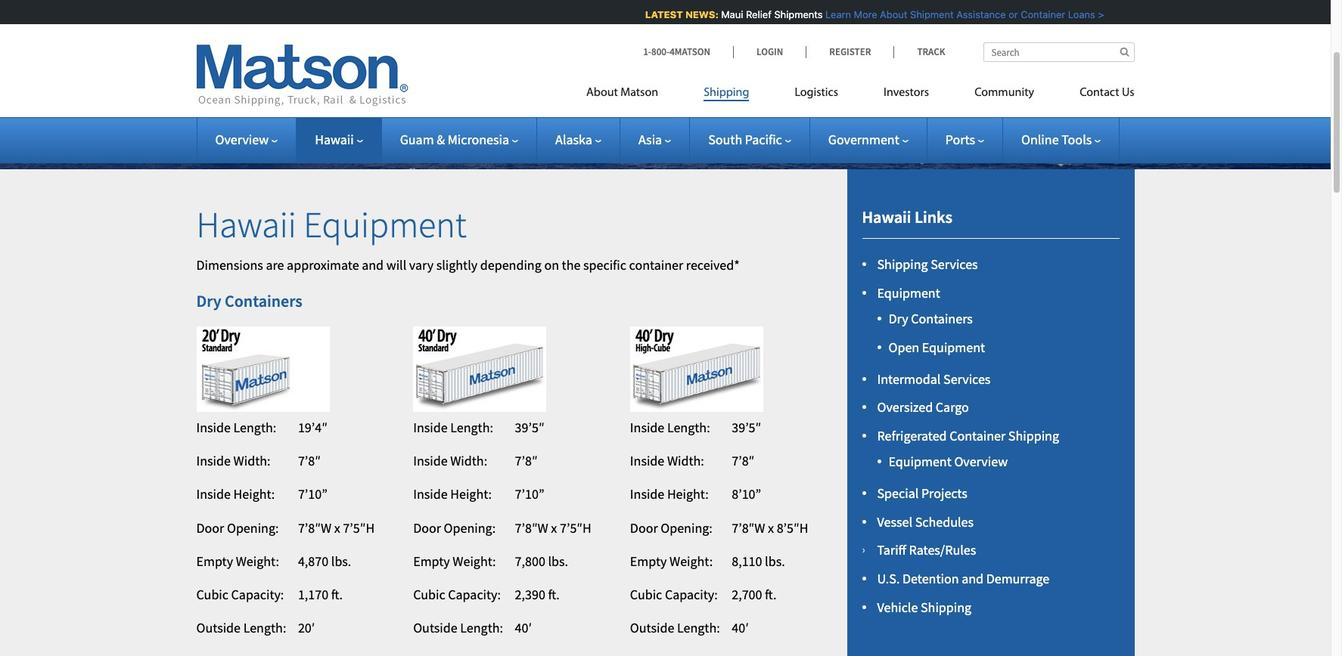 Task type: describe. For each thing, give the bounding box(es) containing it.
outside for 2,390
[[413, 620, 458, 637]]

hawaii links
[[862, 207, 953, 228]]

39'5″ for 8'10"
[[732, 419, 762, 437]]

4matson
[[670, 45, 711, 58]]

opening: for 4,870 lbs.
[[227, 520, 279, 537]]

contact us
[[1080, 87, 1135, 99]]

the
[[562, 256, 581, 274]]

height: for 7,800 lbs.
[[450, 486, 492, 504]]

7'8″ for 8,110 lbs.
[[732, 453, 755, 470]]

latest news: maui relief shipments learn more about shipment assistance or container loans >
[[643, 8, 1102, 20]]

top menu navigation
[[587, 79, 1135, 110]]

hawaii links section
[[828, 170, 1154, 657]]

weight: for 4,870 lbs.
[[236, 553, 279, 570]]

dry containers inside hawaii links section
[[889, 310, 973, 328]]

vessel schedules link
[[878, 514, 974, 531]]

news:
[[684, 8, 717, 20]]

0 horizontal spatial containers
[[225, 291, 303, 312]]

20′
[[298, 620, 315, 637]]

shipping link
[[681, 79, 772, 110]]

community link
[[952, 79, 1057, 110]]

south pacific link
[[708, 131, 791, 148]]

asia
[[639, 131, 662, 148]]

intermodal services link
[[878, 371, 991, 388]]

7'8″w x 8'5″h
[[732, 520, 809, 537]]

open equipment link
[[889, 339, 985, 356]]

learn more about shipment assistance or container loans > link
[[824, 8, 1102, 20]]

shipping services
[[878, 256, 978, 274]]

equipment up will
[[304, 202, 467, 248]]

register
[[830, 45, 871, 58]]

hawaii for hawaii
[[315, 131, 354, 148]]

south
[[708, 131, 743, 148]]

8'5″h
[[777, 520, 809, 537]]

login
[[757, 45, 783, 58]]

40′ for 2,700 ft.
[[732, 620, 749, 637]]

1,170
[[298, 586, 329, 604]]

equipment overview link
[[889, 453, 1008, 471]]

capacity: for 1,170 ft.
[[231, 586, 284, 604]]

door opening: for 4,870 lbs.
[[196, 520, 279, 537]]

dimensions are approximate and will vary slightly depending on the specific container received*
[[196, 256, 740, 274]]

x for 4,870
[[334, 520, 340, 537]]

hawaii equipment
[[196, 202, 467, 248]]

services for intermodal services
[[944, 371, 991, 388]]

equipment overview
[[889, 453, 1008, 471]]

oversized cargo
[[878, 399, 969, 417]]

cubic for 2,700 ft.
[[630, 586, 662, 604]]

hawaii for hawaii equipment
[[196, 202, 296, 248]]

outside length: for 1,170
[[196, 620, 286, 637]]

specific
[[583, 256, 627, 274]]

empty for 7,800 lbs.
[[413, 553, 450, 570]]

demurrage
[[987, 571, 1050, 588]]

40' dry standard image
[[413, 327, 547, 412]]

contact us link
[[1057, 79, 1135, 110]]

guam
[[400, 131, 434, 148]]

dimensions
[[196, 256, 263, 274]]

7'8″w x 7'5″h for 4,870
[[298, 520, 375, 537]]

relief
[[744, 8, 770, 20]]

empty weight: for 8,110 lbs.
[[630, 553, 713, 570]]

7'10" for 19'4″
[[298, 486, 328, 504]]

outside length: for 2,700
[[630, 620, 720, 637]]

8,110
[[732, 553, 762, 570]]

7'10" for 39'5″
[[515, 486, 545, 504]]

equipment link
[[878, 285, 941, 302]]

matson
[[621, 87, 659, 99]]

cargo
[[936, 399, 969, 417]]

hawaii link
[[315, 131, 363, 148]]

0 horizontal spatial dry
[[196, 291, 222, 312]]

lbs. for 4,870 lbs.
[[331, 553, 351, 570]]

register link
[[806, 45, 894, 58]]

width: for 7,800 lbs.
[[450, 453, 487, 470]]

4,870
[[298, 553, 329, 570]]

online tools
[[1022, 131, 1092, 148]]

2,390 ft.
[[515, 586, 560, 604]]

1 horizontal spatial container
[[1019, 8, 1064, 20]]

weight: for 7,800 lbs.
[[453, 553, 496, 570]]

cubic capacity: for 2,390 ft.
[[413, 586, 501, 604]]

20' dry standard image
[[196, 327, 330, 412]]

inside height: for 4,870
[[196, 486, 275, 504]]

7'5″h for 4,870 lbs.
[[343, 520, 375, 537]]

inside height: for 8,110
[[630, 486, 709, 504]]

cubic for 2,390 ft.
[[413, 586, 445, 604]]

&
[[437, 131, 445, 148]]

ft. for 2,700 ft.
[[765, 586, 777, 604]]

intermodal
[[878, 371, 941, 388]]

open equipment
[[889, 339, 985, 356]]

guam & micronesia link
[[400, 131, 518, 148]]

maui
[[719, 8, 741, 20]]

40' dry high-cube image
[[630, 327, 763, 412]]

intermodal services
[[878, 371, 991, 388]]

dry inside hawaii links section
[[889, 310, 909, 328]]

equipment down refrigerated
[[889, 453, 952, 471]]

containers inside hawaii links section
[[911, 310, 973, 328]]

tariff
[[878, 542, 907, 560]]

container inside hawaii links section
[[950, 428, 1006, 445]]

about matson link
[[587, 79, 681, 110]]

schedules
[[915, 514, 974, 531]]

inside length: for 7,800
[[413, 419, 493, 437]]

track
[[918, 45, 946, 58]]

ports
[[946, 131, 975, 148]]

outside for 1,170
[[196, 620, 241, 637]]

1-
[[643, 45, 652, 58]]

about matson
[[587, 87, 659, 99]]

services for shipping services
[[931, 256, 978, 274]]

empty weight: for 4,870 lbs.
[[196, 553, 279, 570]]

oversized
[[878, 399, 933, 417]]

online tools link
[[1022, 131, 1101, 148]]

matson containership arriving honolulu, hawaii with containers. image
[[0, 0, 1331, 170]]

vehicle shipping link
[[878, 599, 972, 617]]

ft. for 1,170 ft.
[[331, 586, 343, 604]]

container
[[629, 256, 684, 274]]

1-800-4matson link
[[643, 45, 733, 58]]

width: for 8,110 lbs.
[[667, 453, 704, 470]]

inside length: for 4,870
[[196, 419, 276, 437]]

cubic capacity: for 2,700 ft.
[[630, 586, 718, 604]]

7,800
[[515, 553, 546, 570]]

empty for 4,870 lbs.
[[196, 553, 233, 570]]

learn
[[824, 8, 849, 20]]

door for 4,870 lbs.
[[196, 520, 224, 537]]

latest
[[643, 8, 681, 20]]

login link
[[733, 45, 806, 58]]

4,870 lbs.
[[298, 553, 351, 570]]

government
[[829, 131, 900, 148]]

2,390
[[515, 586, 546, 604]]

7'8″ for 4,870 lbs.
[[298, 453, 321, 470]]

government link
[[829, 131, 909, 148]]



Task type: locate. For each thing, give the bounding box(es) containing it.
2 horizontal spatial x
[[768, 520, 774, 537]]

3 capacity: from the left
[[665, 586, 718, 604]]

1 horizontal spatial weight:
[[453, 553, 496, 570]]

2 weight: from the left
[[453, 553, 496, 570]]

2 x from the left
[[551, 520, 557, 537]]

cubic capacity: left "1,170"
[[196, 586, 284, 604]]

overview link
[[215, 131, 278, 148]]

2 door opening: from the left
[[413, 520, 496, 537]]

outside for 2,700
[[630, 620, 675, 637]]

logistics
[[795, 87, 839, 99]]

7'8″w for 4,870
[[298, 520, 332, 537]]

7'8″w up 8,110
[[732, 520, 765, 537]]

alaska
[[556, 131, 593, 148]]

2 horizontal spatial capacity:
[[665, 586, 718, 604]]

or
[[1007, 8, 1016, 20]]

community
[[975, 87, 1035, 99]]

0 horizontal spatial lbs.
[[331, 553, 351, 570]]

services up cargo
[[944, 371, 991, 388]]

1 horizontal spatial 7'8″w
[[515, 520, 549, 537]]

vessel
[[878, 514, 913, 531]]

0 horizontal spatial empty weight:
[[196, 553, 279, 570]]

shipping inside "link"
[[704, 87, 750, 99]]

depending
[[480, 256, 542, 274]]

slightly
[[436, 256, 478, 274]]

hawaii inside section
[[862, 207, 912, 228]]

services
[[931, 256, 978, 274], [944, 371, 991, 388]]

x for 8,110
[[768, 520, 774, 537]]

1 horizontal spatial ft.
[[548, 586, 560, 604]]

1 7'10" from the left
[[298, 486, 328, 504]]

1 horizontal spatial 39'5″
[[732, 419, 762, 437]]

2 cubic capacity: from the left
[[413, 586, 501, 604]]

0 horizontal spatial empty
[[196, 553, 233, 570]]

empty weight: left 8,110
[[630, 553, 713, 570]]

capacity: left 2,700 at the right
[[665, 586, 718, 604]]

2 7'5″h from the left
[[560, 520, 592, 537]]

asia link
[[639, 131, 671, 148]]

3 outside length: from the left
[[630, 620, 720, 637]]

shipping services link
[[878, 256, 978, 274]]

7'8″w x 7'5″h
[[298, 520, 375, 537], [515, 520, 592, 537]]

height:
[[234, 486, 275, 504], [450, 486, 492, 504], [667, 486, 709, 504]]

0 horizontal spatial 7'8″
[[298, 453, 321, 470]]

container down cargo
[[950, 428, 1006, 445]]

0 horizontal spatial inside height:
[[196, 486, 275, 504]]

2,700 ft.
[[732, 586, 777, 604]]

3 width: from the left
[[667, 453, 704, 470]]

2 horizontal spatial weight:
[[670, 553, 713, 570]]

2 horizontal spatial cubic capacity:
[[630, 586, 718, 604]]

7'10"
[[298, 486, 328, 504], [515, 486, 545, 504]]

1 ft. from the left
[[331, 586, 343, 604]]

2 horizontal spatial door
[[630, 520, 658, 537]]

1 empty weight: from the left
[[196, 553, 279, 570]]

1,170 ft.
[[298, 586, 343, 604]]

1 horizontal spatial inside width:
[[413, 453, 487, 470]]

2 outside from the left
[[413, 620, 458, 637]]

3 cubic capacity: from the left
[[630, 586, 718, 604]]

0 horizontal spatial 7'8″w x 7'5″h
[[298, 520, 375, 537]]

received*
[[686, 256, 740, 274]]

3 empty from the left
[[630, 553, 667, 570]]

hawaii for hawaii links
[[862, 207, 912, 228]]

1 horizontal spatial height:
[[450, 486, 492, 504]]

investors link
[[861, 79, 952, 110]]

shipment
[[908, 8, 952, 20]]

hawaii down blue matson logo with ocean, shipping, truck, rail and logistics written beneath it.
[[315, 131, 354, 148]]

3 door from the left
[[630, 520, 658, 537]]

2 cubic from the left
[[413, 586, 445, 604]]

weight:
[[236, 553, 279, 570], [453, 553, 496, 570], [670, 553, 713, 570]]

special projects link
[[878, 485, 968, 502]]

0 horizontal spatial 40′
[[515, 620, 532, 637]]

2 horizontal spatial outside length:
[[630, 620, 720, 637]]

height: for 8,110 lbs.
[[667, 486, 709, 504]]

1 horizontal spatial capacity:
[[448, 586, 501, 604]]

hawaii left links
[[862, 207, 912, 228]]

outside length:
[[196, 620, 286, 637], [413, 620, 503, 637], [630, 620, 720, 637]]

0 horizontal spatial 7'5″h
[[343, 520, 375, 537]]

1 weight: from the left
[[236, 553, 279, 570]]

lbs. for 7,800 lbs.
[[548, 553, 568, 570]]

0 horizontal spatial inside width:
[[196, 453, 271, 470]]

dry containers link
[[889, 310, 973, 328]]

0 horizontal spatial height:
[[234, 486, 275, 504]]

length:
[[234, 419, 276, 437], [450, 419, 493, 437], [667, 419, 710, 437], [243, 620, 286, 637], [460, 620, 503, 637], [677, 620, 720, 637]]

2 horizontal spatial door opening:
[[630, 520, 713, 537]]

tariff rates/rules
[[878, 542, 976, 560]]

height: for 4,870 lbs.
[[234, 486, 275, 504]]

lbs. right 8,110
[[765, 553, 785, 570]]

cubic capacity: left "2,390"
[[413, 586, 501, 604]]

u.s. detention and demurrage
[[878, 571, 1050, 588]]

3 empty weight: from the left
[[630, 553, 713, 570]]

pacific
[[745, 131, 782, 148]]

0 horizontal spatial cubic capacity:
[[196, 586, 284, 604]]

Search search field
[[983, 42, 1135, 62]]

2 7'8″w from the left
[[515, 520, 549, 537]]

2 door from the left
[[413, 520, 441, 537]]

0 horizontal spatial weight:
[[236, 553, 279, 570]]

search image
[[1120, 47, 1130, 57]]

inside length: down 40' dry standard image
[[413, 419, 493, 437]]

1 capacity: from the left
[[231, 586, 284, 604]]

dry containers up open equipment
[[889, 310, 973, 328]]

empty weight:
[[196, 553, 279, 570], [413, 553, 496, 570], [630, 553, 713, 570]]

0 horizontal spatial cubic
[[196, 586, 229, 604]]

2 horizontal spatial ft.
[[765, 586, 777, 604]]

1 inside length: from the left
[[196, 419, 276, 437]]

empty weight: left 7,800
[[413, 553, 496, 570]]

3 x from the left
[[768, 520, 774, 537]]

3 inside length: from the left
[[630, 419, 710, 437]]

services down links
[[931, 256, 978, 274]]

1 horizontal spatial empty
[[413, 553, 450, 570]]

2 horizontal spatial outside
[[630, 620, 675, 637]]

containers
[[225, 291, 303, 312], [911, 310, 973, 328]]

are
[[266, 256, 284, 274]]

7'8″w x 7'5″h up the 7,800 lbs.
[[515, 520, 592, 537]]

7'5″h up 4,870 lbs.
[[343, 520, 375, 537]]

and down rates/rules
[[962, 571, 984, 588]]

1 40′ from the left
[[515, 620, 532, 637]]

dry down dimensions
[[196, 291, 222, 312]]

0 vertical spatial and
[[362, 256, 384, 274]]

3 weight: from the left
[[670, 553, 713, 570]]

1 outside length: from the left
[[196, 620, 286, 637]]

ft. right 2,700 at the right
[[765, 586, 777, 604]]

2 capacity: from the left
[[448, 586, 501, 604]]

0 horizontal spatial dry containers
[[196, 291, 303, 312]]

inside height: for 7,800
[[413, 486, 492, 504]]

0 horizontal spatial container
[[950, 428, 1006, 445]]

about inside top menu navigation
[[587, 87, 618, 99]]

1 horizontal spatial inside height:
[[413, 486, 492, 504]]

1 inside height: from the left
[[196, 486, 275, 504]]

2 7'10" from the left
[[515, 486, 545, 504]]

1 horizontal spatial door
[[413, 520, 441, 537]]

0 horizontal spatial hawaii
[[196, 202, 296, 248]]

7'5″h up the 7,800 lbs.
[[560, 520, 592, 537]]

2 7'8″ from the left
[[515, 453, 538, 470]]

40′ down 2,700 at the right
[[732, 620, 749, 637]]

door opening: for 7,800 lbs.
[[413, 520, 496, 537]]

0 vertical spatial services
[[931, 256, 978, 274]]

1 vertical spatial overview
[[955, 453, 1008, 471]]

2 inside width: from the left
[[413, 453, 487, 470]]

more
[[852, 8, 875, 20]]

2 ft. from the left
[[548, 586, 560, 604]]

1 vertical spatial about
[[587, 87, 618, 99]]

>
[[1096, 8, 1102, 20]]

2 horizontal spatial lbs.
[[765, 553, 785, 570]]

alaska link
[[556, 131, 602, 148]]

capacity: left "2,390"
[[448, 586, 501, 604]]

2 empty weight: from the left
[[413, 553, 496, 570]]

refrigerated container shipping link
[[878, 428, 1060, 445]]

7'8″w x 7'5″h for 7,800
[[515, 520, 592, 537]]

1 horizontal spatial width:
[[450, 453, 487, 470]]

1 horizontal spatial empty weight:
[[413, 553, 496, 570]]

lbs. for 8,110 lbs.
[[765, 553, 785, 570]]

7'8″w for 7,800
[[515, 520, 549, 537]]

0 horizontal spatial opening:
[[227, 520, 279, 537]]

us
[[1122, 87, 1135, 99]]

cubic capacity:
[[196, 586, 284, 604], [413, 586, 501, 604], [630, 586, 718, 604]]

approximate
[[287, 256, 359, 274]]

0 horizontal spatial x
[[334, 520, 340, 537]]

None search field
[[983, 42, 1135, 62]]

track link
[[894, 45, 946, 58]]

outside
[[196, 620, 241, 637], [413, 620, 458, 637], [630, 620, 675, 637]]

empty weight: left 4,870
[[196, 553, 279, 570]]

2 inside height: from the left
[[413, 486, 492, 504]]

about left matson
[[587, 87, 618, 99]]

7'8″w for 8,110
[[732, 520, 765, 537]]

2 height: from the left
[[450, 486, 492, 504]]

1 width: from the left
[[234, 453, 271, 470]]

40′ down "2,390"
[[515, 620, 532, 637]]

0 horizontal spatial door opening:
[[196, 520, 279, 537]]

micronesia
[[448, 131, 509, 148]]

2 outside length: from the left
[[413, 620, 503, 637]]

empty for 8,110 lbs.
[[630, 553, 667, 570]]

2 horizontal spatial width:
[[667, 453, 704, 470]]

cubic capacity: left 2,700 at the right
[[630, 586, 718, 604]]

equipment down "dry containers" link
[[922, 339, 985, 356]]

2 horizontal spatial inside height:
[[630, 486, 709, 504]]

about right more
[[878, 8, 906, 20]]

special projects
[[878, 485, 968, 502]]

1 cubic from the left
[[196, 586, 229, 604]]

opening: for 8,110 lbs.
[[661, 520, 713, 537]]

2 horizontal spatial inside width:
[[630, 453, 704, 470]]

lbs. right 7,800
[[548, 553, 568, 570]]

2 width: from the left
[[450, 453, 487, 470]]

assistance
[[955, 8, 1004, 20]]

inside width: for 7,800
[[413, 453, 487, 470]]

1 horizontal spatial door opening:
[[413, 520, 496, 537]]

inside height:
[[196, 486, 275, 504], [413, 486, 492, 504], [630, 486, 709, 504]]

1 horizontal spatial inside length:
[[413, 419, 493, 437]]

1 height: from the left
[[234, 486, 275, 504]]

container right or
[[1019, 8, 1064, 20]]

7'8″w x 7'5″h up 4,870 lbs.
[[298, 520, 375, 537]]

1 horizontal spatial and
[[962, 571, 984, 588]]

2 inside length: from the left
[[413, 419, 493, 437]]

empty
[[196, 553, 233, 570], [413, 553, 450, 570], [630, 553, 667, 570]]

1 horizontal spatial 7'10"
[[515, 486, 545, 504]]

1 outside from the left
[[196, 620, 241, 637]]

1 horizontal spatial cubic
[[413, 586, 445, 604]]

1 x from the left
[[334, 520, 340, 537]]

inside length: down 20' dry standard image
[[196, 419, 276, 437]]

refrigerated container shipping
[[878, 428, 1060, 445]]

containers down are
[[225, 291, 303, 312]]

1 vertical spatial and
[[962, 571, 984, 588]]

inside length: for 8,110
[[630, 419, 710, 437]]

1 horizontal spatial lbs.
[[548, 553, 568, 570]]

1 horizontal spatial containers
[[911, 310, 973, 328]]

3 height: from the left
[[667, 486, 709, 504]]

cubic capacity: for 1,170 ft.
[[196, 586, 284, 604]]

weight: left 8,110
[[670, 553, 713, 570]]

dry containers
[[196, 291, 303, 312], [889, 310, 973, 328]]

3 opening: from the left
[[661, 520, 713, 537]]

3 inside height: from the left
[[630, 486, 709, 504]]

1 empty from the left
[[196, 553, 233, 570]]

door opening: for 8,110 lbs.
[[630, 520, 713, 537]]

3 outside from the left
[[630, 620, 675, 637]]

inside width: for 8,110
[[630, 453, 704, 470]]

1 horizontal spatial outside length:
[[413, 620, 503, 637]]

door opening:
[[196, 520, 279, 537], [413, 520, 496, 537], [630, 520, 713, 537]]

0 horizontal spatial overview
[[215, 131, 269, 148]]

1 7'8″ from the left
[[298, 453, 321, 470]]

vehicle
[[878, 599, 918, 617]]

0 horizontal spatial outside
[[196, 620, 241, 637]]

1 door from the left
[[196, 520, 224, 537]]

3 door opening: from the left
[[630, 520, 713, 537]]

3 cubic from the left
[[630, 586, 662, 604]]

1 vertical spatial services
[[944, 371, 991, 388]]

0 horizontal spatial width:
[[234, 453, 271, 470]]

1 horizontal spatial dry containers
[[889, 310, 973, 328]]

2 39'5″ from the left
[[732, 419, 762, 437]]

3 inside width: from the left
[[630, 453, 704, 470]]

detention
[[903, 571, 959, 588]]

1 horizontal spatial opening:
[[444, 520, 496, 537]]

ft. right "2,390"
[[548, 586, 560, 604]]

2 lbs. from the left
[[548, 553, 568, 570]]

outside length: for 2,390
[[413, 620, 503, 637]]

capacity: for 2,700 ft.
[[665, 586, 718, 604]]

1 lbs. from the left
[[331, 553, 351, 570]]

weight: for 8,110 lbs.
[[670, 553, 713, 570]]

oversized cargo link
[[878, 399, 969, 417]]

dry containers down dimensions
[[196, 291, 303, 312]]

19'4″
[[298, 419, 328, 437]]

0 horizontal spatial capacity:
[[231, 586, 284, 604]]

1 horizontal spatial x
[[551, 520, 557, 537]]

blue matson logo with ocean, shipping, truck, rail and logistics written beneath it. image
[[196, 45, 408, 107]]

ft. right "1,170"
[[331, 586, 343, 604]]

0 horizontal spatial inside length:
[[196, 419, 276, 437]]

1 horizontal spatial cubic capacity:
[[413, 586, 501, 604]]

2,700
[[732, 586, 762, 604]]

door for 7,800 lbs.
[[413, 520, 441, 537]]

inside length: down 40' dry high-cube image
[[630, 419, 710, 437]]

empty weight: for 7,800 lbs.
[[413, 553, 496, 570]]

2 horizontal spatial height:
[[667, 486, 709, 504]]

inside length:
[[196, 419, 276, 437], [413, 419, 493, 437], [630, 419, 710, 437]]

refrigerated
[[878, 428, 947, 445]]

1 opening: from the left
[[227, 520, 279, 537]]

2 horizontal spatial empty
[[630, 553, 667, 570]]

1 vertical spatial container
[[950, 428, 1006, 445]]

0 horizontal spatial door
[[196, 520, 224, 537]]

lbs. right 4,870
[[331, 553, 351, 570]]

logistics link
[[772, 79, 861, 110]]

39'5″ for 7'10"
[[515, 419, 545, 437]]

7'5″h for 7,800 lbs.
[[560, 520, 592, 537]]

3 lbs. from the left
[[765, 553, 785, 570]]

and left will
[[362, 256, 384, 274]]

40′ for 2,390 ft.
[[515, 620, 532, 637]]

capacity: left "1,170"
[[231, 586, 284, 604]]

2 empty from the left
[[413, 553, 450, 570]]

0 horizontal spatial 7'10"
[[298, 486, 328, 504]]

2 horizontal spatial opening:
[[661, 520, 713, 537]]

opening: for 7,800 lbs.
[[444, 520, 496, 537]]

7,800 lbs.
[[515, 553, 568, 570]]

x for 7,800
[[551, 520, 557, 537]]

u.s. detention and demurrage link
[[878, 571, 1050, 588]]

door
[[196, 520, 224, 537], [413, 520, 441, 537], [630, 520, 658, 537]]

links
[[915, 207, 953, 228]]

1 horizontal spatial dry
[[889, 310, 909, 328]]

capacity: for 2,390 ft.
[[448, 586, 501, 604]]

containers up open equipment
[[911, 310, 973, 328]]

weight: left 7,800
[[453, 553, 496, 570]]

open
[[889, 339, 920, 356]]

hawaii up dimensions
[[196, 202, 296, 248]]

equipment up "dry containers" link
[[878, 285, 941, 302]]

shipments
[[772, 8, 821, 20]]

tariff rates/rules link
[[878, 542, 976, 560]]

40′
[[515, 620, 532, 637], [732, 620, 749, 637]]

7'10" down 19'4″
[[298, 486, 328, 504]]

2 horizontal spatial hawaii
[[862, 207, 912, 228]]

dry down equipment link
[[889, 310, 909, 328]]

0 vertical spatial container
[[1019, 8, 1064, 20]]

1 horizontal spatial hawaii
[[315, 131, 354, 148]]

1 horizontal spatial overview
[[955, 453, 1008, 471]]

contact
[[1080, 87, 1120, 99]]

2 horizontal spatial empty weight:
[[630, 553, 713, 570]]

x up 4,870 lbs.
[[334, 520, 340, 537]]

1 horizontal spatial 40′
[[732, 620, 749, 637]]

1 horizontal spatial about
[[878, 8, 906, 20]]

0 horizontal spatial and
[[362, 256, 384, 274]]

2 opening: from the left
[[444, 520, 496, 537]]

7'8″ for 7,800 lbs.
[[515, 453, 538, 470]]

2 horizontal spatial 7'8″
[[732, 453, 755, 470]]

1 horizontal spatial 7'8″w x 7'5″h
[[515, 520, 592, 537]]

2 horizontal spatial inside length:
[[630, 419, 710, 437]]

opening:
[[227, 520, 279, 537], [444, 520, 496, 537], [661, 520, 713, 537]]

800-
[[652, 45, 670, 58]]

projects
[[922, 485, 968, 502]]

1 inside width: from the left
[[196, 453, 271, 470]]

loans
[[1066, 8, 1094, 20]]

1 39'5″ from the left
[[515, 419, 545, 437]]

1 7'8″w x 7'5″h from the left
[[298, 520, 375, 537]]

2 40′ from the left
[[732, 620, 749, 637]]

1 horizontal spatial outside
[[413, 620, 458, 637]]

1 door opening: from the left
[[196, 520, 279, 537]]

online
[[1022, 131, 1059, 148]]

on
[[544, 256, 559, 274]]

special
[[878, 485, 919, 502]]

1 7'5″h from the left
[[343, 520, 375, 537]]

door for 8,110 lbs.
[[630, 520, 658, 537]]

about
[[878, 8, 906, 20], [587, 87, 618, 99]]

2 horizontal spatial 7'8″w
[[732, 520, 765, 537]]

1 horizontal spatial 7'8″
[[515, 453, 538, 470]]

0 vertical spatial overview
[[215, 131, 269, 148]]

u.s.
[[878, 571, 900, 588]]

overview inside hawaii links section
[[955, 453, 1008, 471]]

3 7'8″ from the left
[[732, 453, 755, 470]]

and inside hawaii links section
[[962, 571, 984, 588]]

0 vertical spatial about
[[878, 8, 906, 20]]

ft. for 2,390 ft.
[[548, 586, 560, 604]]

weight: left 4,870
[[236, 553, 279, 570]]

1 7'8″w from the left
[[298, 520, 332, 537]]

0 horizontal spatial 7'8″w
[[298, 520, 332, 537]]

vessel schedules
[[878, 514, 974, 531]]

inside width: for 4,870
[[196, 453, 271, 470]]

cubic for 1,170 ft.
[[196, 586, 229, 604]]

2 horizontal spatial cubic
[[630, 586, 662, 604]]

x left 8'5″h
[[768, 520, 774, 537]]

3 7'8″w from the left
[[732, 520, 765, 537]]

3 ft. from the left
[[765, 586, 777, 604]]

7'8″w up 7,800
[[515, 520, 549, 537]]

7'10" up 7,800
[[515, 486, 545, 504]]

7'8″w up 4,870
[[298, 520, 332, 537]]

x up the 7,800 lbs.
[[551, 520, 557, 537]]

2 7'8″w x 7'5″h from the left
[[515, 520, 592, 537]]

1 cubic capacity: from the left
[[196, 586, 284, 604]]

0 horizontal spatial 39'5″
[[515, 419, 545, 437]]

container
[[1019, 8, 1064, 20], [950, 428, 1006, 445]]

1 horizontal spatial 7'5″h
[[560, 520, 592, 537]]

0 horizontal spatial outside length:
[[196, 620, 286, 637]]

0 horizontal spatial ft.
[[331, 586, 343, 604]]

width: for 4,870 lbs.
[[234, 453, 271, 470]]

0 horizontal spatial about
[[587, 87, 618, 99]]



Task type: vqa. For each thing, say whether or not it's contained in the screenshot.


